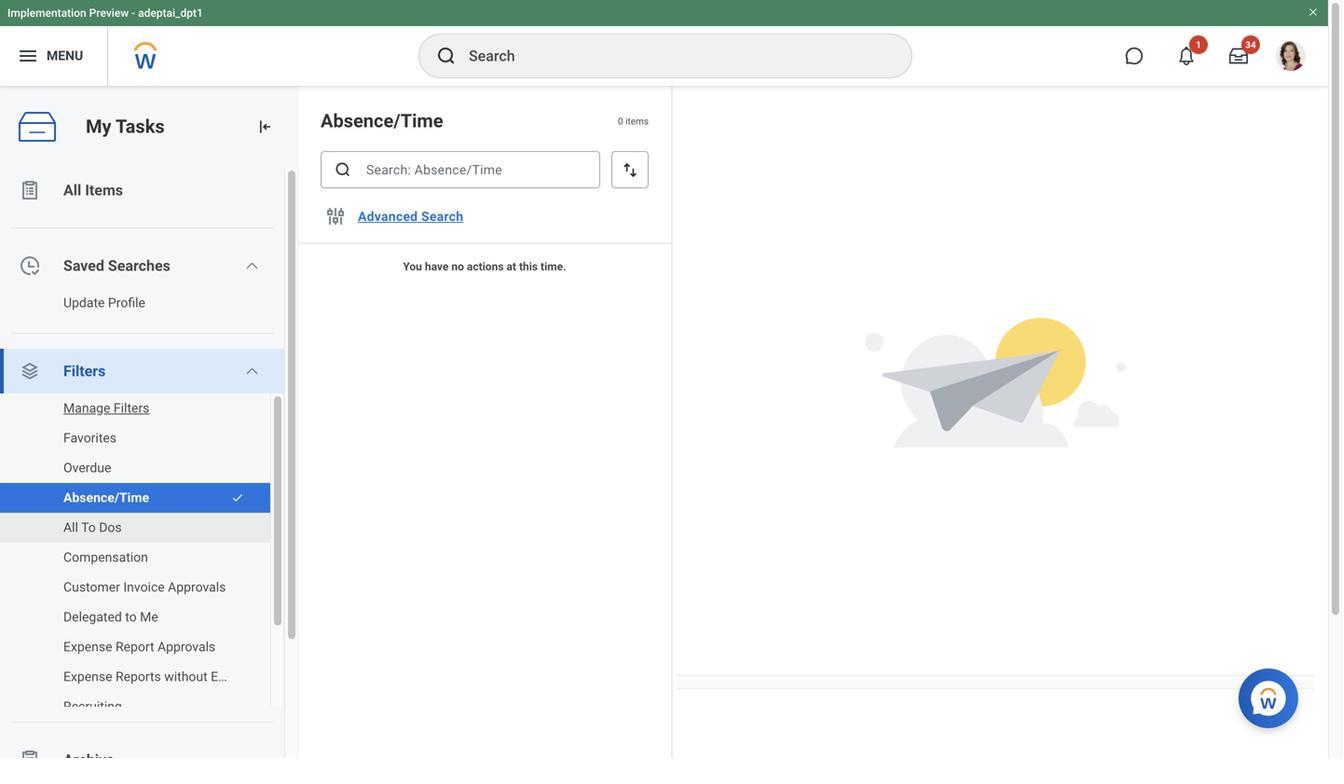 Task type: locate. For each thing, give the bounding box(es) containing it.
1 horizontal spatial absence/time
[[321, 110, 443, 132]]

0 vertical spatial approvals
[[168, 580, 226, 595]]

my tasks
[[86, 116, 165, 138]]

sort image
[[621, 160, 640, 179]]

saved searches button
[[0, 243, 284, 288]]

0 vertical spatial filters
[[63, 362, 106, 380]]

no
[[452, 260, 464, 273]]

absence/time inside absence/time button
[[63, 490, 149, 505]]

all
[[63, 181, 81, 199], [63, 520, 78, 535]]

customer invoice approvals button
[[0, 573, 252, 602]]

expense
[[63, 639, 112, 655], [63, 669, 112, 685]]

1 vertical spatial filters
[[114, 401, 150, 416]]

inbox large image
[[1230, 47, 1249, 65]]

clipboard image inside all items button
[[19, 179, 41, 201]]

clipboard image
[[19, 179, 41, 201], [19, 749, 41, 758]]

0 horizontal spatial filters
[[63, 362, 106, 380]]

1 horizontal spatial filters
[[114, 401, 150, 416]]

0 vertical spatial absence/time
[[321, 110, 443, 132]]

all items
[[63, 181, 123, 199]]

me
[[140, 609, 158, 625]]

expense for expense reports without exceptions
[[63, 669, 112, 685]]

chevron down image
[[245, 258, 260, 273]]

all left to
[[63, 520, 78, 535]]

saved
[[63, 257, 104, 275]]

items
[[626, 115, 649, 127]]

2 expense from the top
[[63, 669, 112, 685]]

update profile
[[63, 295, 145, 311]]

Search Workday  search field
[[469, 35, 874, 76]]

absence/time up dos
[[63, 490, 149, 505]]

report
[[116, 639, 154, 655]]

0 vertical spatial clipboard image
[[19, 179, 41, 201]]

0 horizontal spatial absence/time
[[63, 490, 149, 505]]

item list element
[[298, 86, 673, 758]]

advanced search button
[[351, 198, 471, 235]]

1 vertical spatial approvals
[[158, 639, 216, 655]]

search image
[[334, 160, 353, 179]]

preview
[[89, 7, 129, 20]]

expense report approvals button
[[0, 632, 252, 662]]

list containing manage filters
[[0, 394, 284, 722]]

saved searches
[[63, 257, 171, 275]]

2 list from the top
[[0, 394, 284, 722]]

close environment banner image
[[1308, 7, 1320, 18]]

menu button
[[0, 26, 107, 86]]

expense down delegated
[[63, 639, 112, 655]]

filters button
[[0, 349, 284, 394]]

approvals
[[168, 580, 226, 595], [158, 639, 216, 655]]

1 clipboard image from the top
[[19, 179, 41, 201]]

0 items
[[618, 115, 649, 127]]

compensation button
[[0, 543, 252, 573]]

dos
[[99, 520, 122, 535]]

filters
[[63, 362, 106, 380], [114, 401, 150, 416]]

filters inside button
[[114, 401, 150, 416]]

notifications large image
[[1178, 47, 1196, 65]]

approvals for expense report approvals
[[158, 639, 216, 655]]

approvals right invoice
[[168, 580, 226, 595]]

all inside button
[[63, 520, 78, 535]]

1 expense from the top
[[63, 639, 112, 655]]

all left items on the left of page
[[63, 181, 81, 199]]

manage filters
[[63, 401, 150, 416]]

tasks
[[116, 116, 165, 138]]

search
[[422, 209, 464, 224]]

overdue
[[63, 460, 111, 476]]

search image
[[436, 45, 458, 67]]

all inside button
[[63, 181, 81, 199]]

perspective image
[[19, 360, 41, 382]]

1 vertical spatial expense
[[63, 669, 112, 685]]

1 all from the top
[[63, 181, 81, 199]]

1 list from the top
[[0, 168, 298, 758]]

2 all from the top
[[63, 520, 78, 535]]

all items button
[[0, 168, 284, 213]]

filters up manage
[[63, 362, 106, 380]]

0 vertical spatial expense
[[63, 639, 112, 655]]

absence/time
[[321, 110, 443, 132], [63, 490, 149, 505]]

expense up recruiting
[[63, 669, 112, 685]]

1 vertical spatial all
[[63, 520, 78, 535]]

0 vertical spatial all
[[63, 181, 81, 199]]

1 vertical spatial absence/time
[[63, 490, 149, 505]]

at
[[507, 260, 517, 273]]

approvals up without
[[158, 639, 216, 655]]

manage
[[63, 401, 110, 416]]

time.
[[541, 260, 567, 273]]

customer invoice approvals
[[63, 580, 226, 595]]

list
[[0, 168, 298, 758], [0, 394, 284, 722]]

filters up favorites button at the left bottom of the page
[[114, 401, 150, 416]]

absence/time up search image at the top left of page
[[321, 110, 443, 132]]

all to dos button
[[0, 513, 252, 543]]

-
[[132, 7, 135, 20]]

expense for expense report approvals
[[63, 639, 112, 655]]

1 vertical spatial clipboard image
[[19, 749, 41, 758]]



Task type: describe. For each thing, give the bounding box(es) containing it.
have
[[425, 260, 449, 273]]

2 clipboard image from the top
[[19, 749, 41, 758]]

all to dos
[[63, 520, 122, 535]]

approvals for customer invoice approvals
[[168, 580, 226, 595]]

filters inside dropdown button
[[63, 362, 106, 380]]

expense reports without exceptions
[[63, 669, 275, 685]]

0
[[618, 115, 624, 127]]

chevron down image
[[245, 364, 260, 379]]

recruiting
[[63, 699, 122, 714]]

exceptions
[[211, 669, 275, 685]]

1 button
[[1167, 35, 1209, 76]]

check image
[[231, 491, 244, 505]]

justify image
[[17, 45, 39, 67]]

profile logan mcneil image
[[1277, 41, 1307, 75]]

update
[[63, 295, 105, 311]]

34 button
[[1219, 35, 1261, 76]]

items
[[85, 181, 123, 199]]

favorites
[[63, 430, 117, 446]]

absence/time button
[[0, 483, 222, 513]]

Search: Absence/Time text field
[[321, 151, 601, 188]]

you have no actions at this time.
[[403, 260, 567, 273]]

configure image
[[325, 205, 347, 228]]

favorites button
[[0, 423, 252, 453]]

all for all to dos
[[63, 520, 78, 535]]

menu banner
[[0, 0, 1329, 86]]

to
[[81, 520, 96, 535]]

expense reports without exceptions button
[[0, 662, 275, 692]]

this
[[519, 260, 538, 273]]

absence/time inside item list element
[[321, 110, 443, 132]]

to
[[125, 609, 137, 625]]

34
[[1246, 39, 1257, 50]]

delegated to me button
[[0, 602, 252, 632]]

clock check image
[[19, 255, 41, 277]]

manage filters button
[[0, 394, 252, 423]]

menu
[[47, 48, 83, 64]]

reports
[[116, 669, 161, 685]]

implementation
[[7, 7, 86, 20]]

without
[[164, 669, 208, 685]]

advanced search
[[358, 209, 464, 224]]

list containing all items
[[0, 168, 298, 758]]

profile
[[108, 295, 145, 311]]

customer
[[63, 580, 120, 595]]

update profile button
[[0, 288, 266, 318]]

transformation import image
[[256, 118, 274, 136]]

searches
[[108, 257, 171, 275]]

implementation preview -   adeptai_dpt1
[[7, 7, 203, 20]]

you
[[403, 260, 422, 273]]

recruiting button
[[0, 692, 252, 722]]

list inside my tasks element
[[0, 394, 284, 722]]

advanced
[[358, 209, 418, 224]]

invoice
[[123, 580, 165, 595]]

adeptai_dpt1
[[138, 7, 203, 20]]

all for all items
[[63, 181, 81, 199]]

compensation
[[63, 550, 148, 565]]

expense report approvals
[[63, 639, 216, 655]]

my tasks element
[[0, 86, 298, 758]]

delegated to me
[[63, 609, 158, 625]]

actions
[[467, 260, 504, 273]]

delegated
[[63, 609, 122, 625]]

overdue button
[[0, 453, 252, 483]]

my
[[86, 116, 111, 138]]

1
[[1197, 39, 1202, 50]]



Task type: vqa. For each thing, say whether or not it's contained in the screenshot.
Invoice
yes



